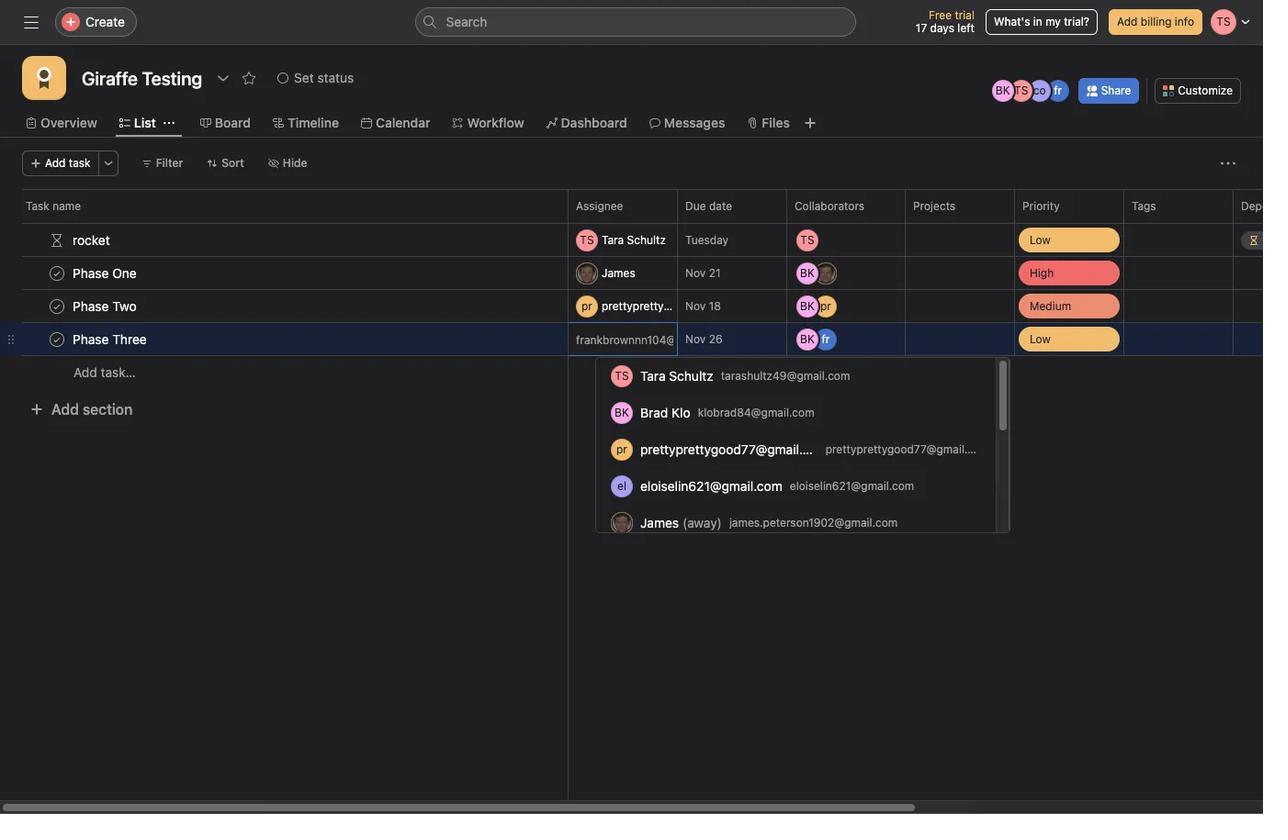 Task type: vqa. For each thing, say whether or not it's contained in the screenshot.
Post button
no



Task type: locate. For each thing, give the bounding box(es) containing it.
james
[[602, 266, 635, 280]]

completed checkbox up completed option
[[46, 295, 68, 317]]

nov left 26 on the right of page
[[685, 333, 706, 346]]

row down james
[[0, 288, 1263, 325]]

task dependencies for phase one cell
[[1233, 256, 1263, 290]]

completed image down dependencies image
[[46, 262, 68, 284]]

pr button
[[576, 295, 673, 317]]

tab actions image
[[163, 118, 174, 129]]

low up high at top right
[[1030, 233, 1051, 247]]

low inside dropdown button
[[1030, 332, 1051, 346]]

header untitled section tree grid
[[0, 222, 1263, 389]]

phase two cell
[[0, 289, 569, 323]]

add task… button
[[73, 363, 136, 383]]

linked projects for rocket cell
[[905, 223, 1015, 257]]

customize button
[[1155, 78, 1241, 104]]

create button
[[55, 7, 137, 37]]

section
[[83, 401, 133, 418]]

filter
[[156, 156, 183, 170]]

Phase One text field
[[69, 264, 142, 282]]

completed checkbox inside phase one cell
[[46, 262, 68, 284]]

what's
[[994, 15, 1030, 28]]

0 vertical spatial completed checkbox
[[46, 262, 68, 284]]

sort
[[222, 156, 244, 170]]

21
[[709, 266, 721, 280]]

2 low from the top
[[1030, 332, 1051, 346]]

phase three cell
[[0, 322, 569, 356]]

dependencies image
[[50, 233, 64, 248]]

add for add section
[[51, 401, 79, 418]]

1 vertical spatial completed checkbox
[[46, 295, 68, 317]]

add inside button
[[45, 156, 66, 170]]

Phase Two text field
[[69, 297, 142, 316]]

medium button
[[1015, 290, 1123, 322]]

add for add billing info
[[1117, 15, 1138, 28]]

1 vertical spatial ts
[[580, 233, 594, 247]]

nov 26
[[685, 333, 722, 346]]

collaborators
[[795, 199, 864, 213]]

0 horizontal spatial ts
[[580, 233, 594, 247]]

board link
[[200, 113, 251, 133]]

1 nov from the top
[[685, 266, 706, 280]]

1 low from the top
[[1030, 233, 1051, 247]]

add
[[1117, 15, 1138, 28], [45, 156, 66, 170], [73, 365, 97, 380], [51, 401, 79, 418]]

2 completed checkbox from the top
[[46, 295, 68, 317]]

phase one cell
[[0, 256, 569, 290]]

completed checkbox down dependencies image
[[46, 262, 68, 284]]

task name
[[26, 199, 81, 213]]

nov left 21
[[685, 266, 706, 280]]

Phase Three text field
[[69, 330, 152, 349]]

completed checkbox inside phase two "cell"
[[46, 295, 68, 317]]

Completed checkbox
[[46, 262, 68, 284], [46, 295, 68, 317]]

ts inside header untitled section tree grid
[[580, 233, 594, 247]]

ts right bk
[[1014, 84, 1028, 97]]

in
[[1033, 15, 1042, 28]]

nov for nov 26
[[685, 333, 706, 346]]

projects
[[913, 199, 956, 213]]

row containing task name
[[0, 189, 1263, 223]]

completed checkbox for ja
[[46, 262, 68, 284]]

row down pr button
[[0, 321, 1263, 358]]

1 vertical spatial nov
[[685, 299, 706, 313]]

0 vertical spatial nov
[[685, 266, 706, 280]]

completed image down completed icon
[[46, 328, 68, 350]]

fr
[[1054, 84, 1062, 97]]

add inside row
[[73, 365, 97, 380]]

Completed checkbox
[[46, 328, 68, 350]]

completed checkbox for pr
[[46, 295, 68, 317]]

timeline
[[288, 115, 339, 130]]

3 nov from the top
[[685, 333, 706, 346]]

add left billing
[[1117, 15, 1138, 28]]

0 vertical spatial low
[[1030, 233, 1051, 247]]

show options image
[[216, 71, 231, 85]]

1 completed image from the top
[[46, 262, 68, 284]]

0 vertical spatial ts
[[1014, 84, 1028, 97]]

ts
[[1014, 84, 1028, 97], [580, 233, 594, 247]]

create
[[85, 14, 125, 29]]

priority
[[1022, 199, 1060, 213]]

filter button
[[133, 151, 191, 176]]

add left section
[[51, 401, 79, 418]]

pr
[[582, 299, 592, 313]]

info
[[1175, 15, 1194, 28]]

low inside popup button
[[1030, 233, 1051, 247]]

ribbon image
[[33, 67, 55, 89]]

add left 'task'
[[45, 156, 66, 170]]

nov left 18
[[685, 299, 706, 313]]

0 vertical spatial completed image
[[46, 262, 68, 284]]

add for add task…
[[73, 365, 97, 380]]

list
[[134, 115, 156, 130]]

completed image inside phase one cell
[[46, 262, 68, 284]]

row up the tara schultz
[[0, 189, 1263, 223]]

nov
[[685, 266, 706, 280], [685, 299, 706, 313], [685, 333, 706, 346]]

1 vertical spatial low
[[1030, 332, 1051, 346]]

1 completed checkbox from the top
[[46, 262, 68, 284]]

task
[[26, 199, 49, 213]]

bk
[[996, 84, 1010, 97]]

free
[[929, 8, 952, 22]]

low
[[1030, 233, 1051, 247], [1030, 332, 1051, 346]]

expand sidebar image
[[24, 15, 39, 29]]

search button
[[415, 7, 856, 37]]

rocket cell
[[0, 223, 569, 257]]

low for tuesday
[[1030, 233, 1051, 247]]

board
[[215, 115, 251, 130]]

add billing info
[[1117, 15, 1194, 28]]

2 completed image from the top
[[46, 328, 68, 350]]

timeline link
[[273, 113, 339, 133]]

row
[[0, 189, 1263, 223], [0, 222, 1263, 259], [22, 222, 1263, 224], [0, 255, 1263, 292], [0, 288, 1263, 325], [0, 321, 1263, 358]]

what's in my trial?
[[994, 15, 1089, 28]]

add left "task…"
[[73, 365, 97, 380]]

trial?
[[1064, 15, 1089, 28]]

nov for nov 21
[[685, 266, 706, 280]]

depe
[[1241, 199, 1263, 213]]

hide button
[[260, 151, 316, 176]]

2 nov from the top
[[685, 299, 706, 313]]

task…
[[101, 365, 136, 380]]

search list box
[[415, 7, 856, 37]]

completed image
[[46, 262, 68, 284], [46, 328, 68, 350]]

1 vertical spatial completed image
[[46, 328, 68, 350]]

ts left tara
[[580, 233, 594, 247]]

row containing ja
[[0, 255, 1263, 292]]

days
[[930, 21, 954, 35]]

low down medium
[[1030, 332, 1051, 346]]

2 vertical spatial nov
[[685, 333, 706, 346]]

tags for rocket cell
[[1123, 223, 1234, 257]]

row up james
[[0, 222, 1263, 259]]

None text field
[[77, 62, 207, 95]]

hide
[[283, 156, 307, 170]]

row down the tara schultz
[[0, 255, 1263, 292]]

due
[[685, 199, 706, 213]]



Task type: describe. For each thing, give the bounding box(es) containing it.
18
[[709, 299, 721, 313]]

add task… row
[[0, 355, 1263, 389]]

workflow
[[467, 115, 524, 130]]

task
[[69, 156, 91, 170]]

low button
[[1015, 323, 1123, 355]]

completed image for nov 26
[[46, 328, 68, 350]]

nov 18
[[685, 299, 721, 313]]

dashboard link
[[546, 113, 627, 133]]

26
[[709, 333, 722, 346]]

high
[[1030, 266, 1054, 280]]

files
[[762, 115, 790, 130]]

share
[[1101, 84, 1131, 97]]

left
[[957, 21, 975, 35]]

row containing low
[[0, 321, 1263, 358]]

add section
[[51, 401, 133, 418]]

add task button
[[22, 151, 99, 176]]

tara
[[602, 233, 624, 247]]

frankbrownnn104@gmail.com text field
[[576, 323, 673, 356]]

share button
[[1078, 78, 1139, 104]]

trial
[[955, 8, 975, 22]]

add tab image
[[803, 116, 817, 130]]

list link
[[119, 113, 156, 133]]

add for add task
[[45, 156, 66, 170]]

set status button
[[269, 65, 362, 91]]

overview link
[[26, 113, 97, 133]]

messages
[[664, 115, 725, 130]]

dashboard
[[561, 115, 627, 130]]

ja
[[581, 266, 593, 280]]

assignee
[[576, 199, 623, 213]]

overview
[[40, 115, 97, 130]]

17
[[916, 21, 927, 35]]

my
[[1045, 15, 1061, 28]]

low for nov 26
[[1030, 332, 1051, 346]]

more actions image
[[1221, 156, 1235, 171]]

co
[[1033, 84, 1046, 97]]

date
[[709, 199, 732, 213]]

add section button
[[22, 393, 140, 426]]

row up schultz
[[22, 222, 1263, 224]]

files link
[[747, 113, 790, 133]]

calendar link
[[361, 113, 430, 133]]

row containing pr
[[0, 288, 1263, 325]]

add to starred image
[[242, 71, 256, 85]]

tuesday
[[685, 233, 729, 247]]

row containing ts
[[0, 222, 1263, 259]]

schultz
[[627, 233, 666, 247]]

task dependencies for phase two cell
[[1233, 289, 1263, 323]]

name
[[53, 199, 81, 213]]

details image
[[546, 334, 557, 345]]

linked projects for phase one cell
[[905, 256, 1015, 290]]

more actions image
[[103, 158, 114, 169]]

tara schultz
[[602, 233, 666, 247]]

medium
[[1030, 299, 1071, 313]]

completed image for nov 21
[[46, 262, 68, 284]]

due date
[[685, 199, 732, 213]]

low button
[[1015, 224, 1123, 256]]

messages link
[[649, 113, 725, 133]]

add billing info button
[[1109, 9, 1202, 35]]

free trial 17 days left
[[916, 8, 975, 35]]

set
[[294, 70, 314, 85]]

billing
[[1141, 15, 1172, 28]]

search
[[446, 14, 487, 29]]

add task…
[[73, 365, 136, 380]]

calendar
[[376, 115, 430, 130]]

linked projects for phase two cell
[[905, 289, 1015, 323]]

nov for nov 18
[[685, 299, 706, 313]]

status
[[317, 70, 354, 85]]

what's in my trial? button
[[986, 9, 1098, 35]]

completed image
[[46, 295, 68, 317]]

workflow link
[[452, 113, 524, 133]]

add task
[[45, 156, 91, 170]]

customize
[[1178, 84, 1233, 97]]

high button
[[1015, 257, 1123, 289]]

set status
[[294, 70, 354, 85]]

nov 21
[[685, 266, 721, 280]]

rocket text field
[[69, 231, 115, 249]]

sort button
[[199, 151, 252, 176]]

tags
[[1132, 199, 1156, 213]]

1 horizontal spatial ts
[[1014, 84, 1028, 97]]



